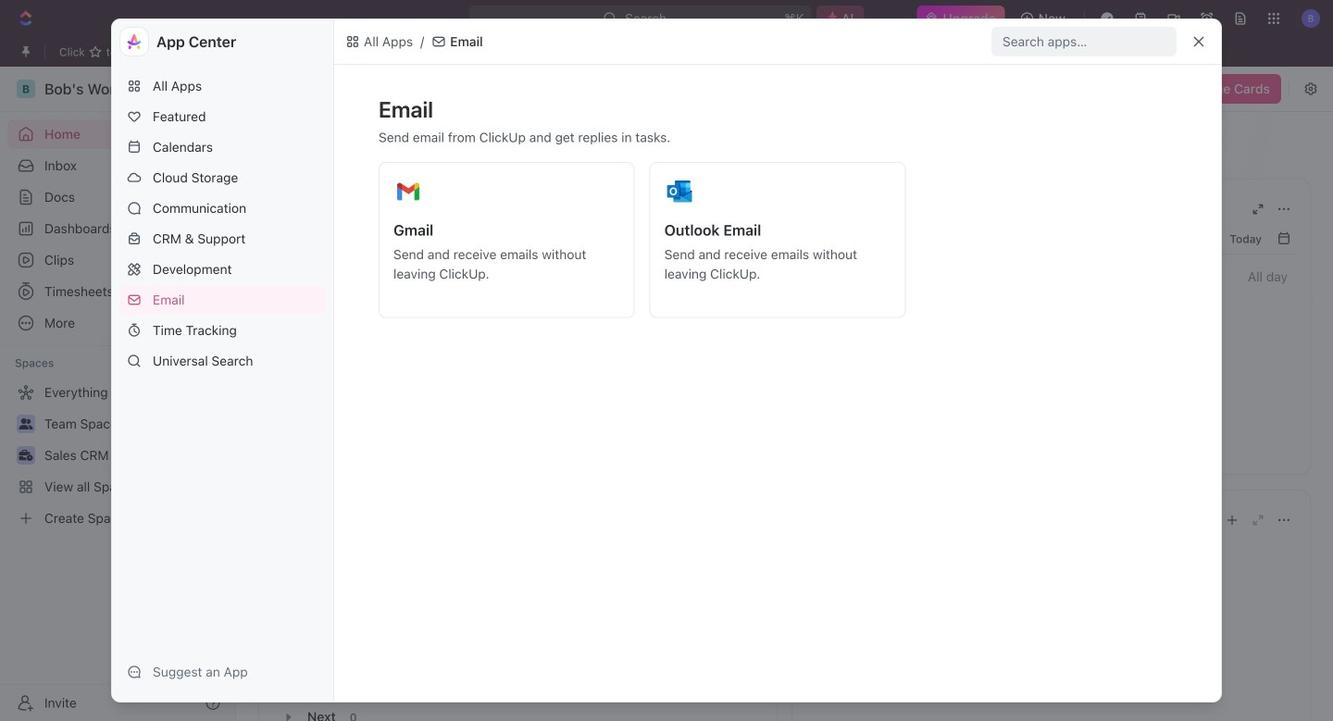 Task type: vqa. For each thing, say whether or not it's contained in the screenshot.
AKVYC image
yes



Task type: describe. For each thing, give the bounding box(es) containing it.
sidebar navigation
[[0, 67, 236, 721]]

Search apps… field
[[1003, 31, 1169, 53]]



Task type: locate. For each thing, give the bounding box(es) containing it.
1 horizontal spatial akvyc image
[[432, 34, 446, 49]]

0 horizontal spatial akvyc image
[[345, 34, 360, 49]]

tree inside sidebar 'navigation'
[[7, 378, 228, 533]]

1 akvyc image from the left
[[345, 34, 360, 49]]

dialog
[[111, 19, 1222, 703]]

akvyc image
[[345, 34, 360, 49], [432, 34, 446, 49]]

tree
[[7, 378, 228, 533]]

2 akvyc image from the left
[[432, 34, 446, 49]]



